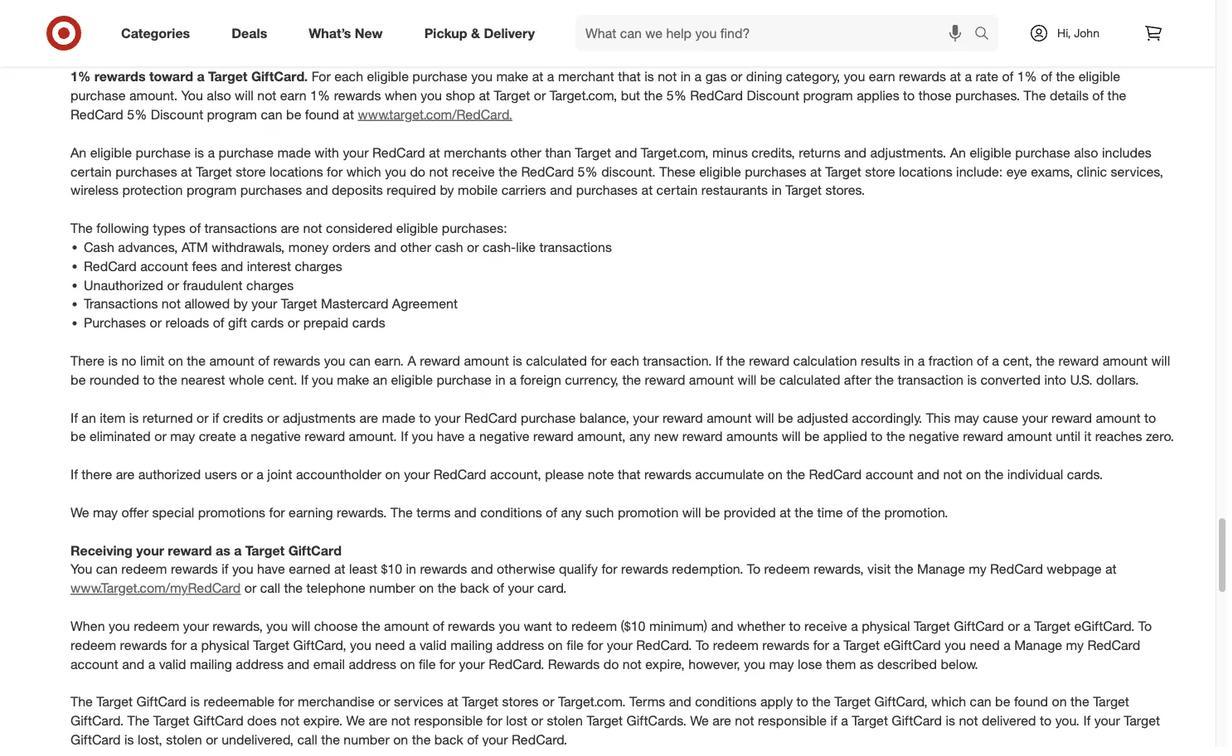 Task type: describe. For each thing, give the bounding box(es) containing it.
may left offer
[[93, 504, 118, 521]]

target inside for each eligible purchase you make at a merchant that is not in a gas or dining category, you earn rewards at a rate of 1% of the eligible purchase amount. you also will not earn 1% rewards when you shop at target or target.com, but the 5% redcard discount program applies to those purchases. the details of the redcard 5% discount program can be found at
[[494, 87, 530, 104]]

designating
[[506, 0, 575, 9]]

1 vertical spatial file
[[419, 656, 436, 672]]

amount. inside if an item is returned or if credits or adjustments are made to your redcard purchase balance, your reward amount will be adjusted accordingly. this may cause your reward amount to be eliminated or may create a negative reward amount. if you have a negative reward amount, any new reward amounts will be applied to the negative reward amount until it reaches zero.
[[349, 429, 397, 445]]

0 horizontal spatial mccs
[[578, 0, 616, 9]]

transactions
[[84, 296, 158, 312]]

at down discount.
[[642, 182, 653, 198]]

0 vertical spatial earn
[[869, 68, 896, 85]]

any inside if an item is returned or if credits or adjustments are made to your redcard purchase balance, your reward amount will be adjusted accordingly. this may cause your reward amount to be eliminated or may create a negative reward amount. if you have a negative reward amount, any new reward amounts will be applied to the negative reward amount until it reaches zero.
[[630, 429, 650, 445]]

1% down "for"
[[310, 87, 330, 104]]

1% inside individual merchants and their credit card processors are responsible for designating mccs based on the products and services sold by the merchant, and we do not have control over which mcc is assigned to a merchant. purchases made at merchants that do not process transactions using one of these mccs will only qualify for 1% rewards. we are not responsible if you believe a purchase should be categorized as a gas or dining purchase and it is not.
[[952, 12, 972, 28]]

eligible up when
[[367, 68, 409, 85]]

gas inside for each eligible purchase you make at a merchant that is not in a gas or dining category, you earn rewards at a rate of 1% of the eligible purchase amount. you also will not earn 1% rewards when you shop at target or target.com, but the 5% redcard discount program applies to those purchases. the details of the redcard 5% discount program can be found at
[[706, 68, 727, 85]]

mcc
[[109, 12, 140, 28]]

1% down individual
[[71, 68, 91, 85]]

2 vertical spatial to
[[696, 637, 709, 653]]

redcard up minus
[[690, 87, 743, 104]]

0 horizontal spatial address
[[236, 656, 284, 672]]

john
[[1074, 26, 1100, 40]]

0 vertical spatial physical
[[862, 618, 910, 634]]

if left item
[[71, 410, 78, 426]]

reward up u.s.
[[1059, 353, 1099, 369]]

0 horizontal spatial any
[[561, 504, 582, 521]]

or inside 'receiving your reward as a target giftcard you can redeem rewards if you have earned at least $10 in rewards and otherwise qualify for rewards redemption. to redeem rewards, visit the manage my redcard webpage at www.target.com/myredcard or call the telephone number on the back of your card.'
[[244, 580, 257, 596]]

redeem up www.target.com/myredcard link
[[121, 561, 167, 577]]

eliminated
[[89, 429, 151, 445]]

amount down transaction.
[[689, 372, 734, 388]]

you inside 'receiving your reward as a target giftcard you can redeem rewards if you have earned at least $10 in rewards and otherwise qualify for rewards redemption. to redeem rewards, visit the manage my redcard webpage at www.target.com/myredcard or call the telephone number on the back of your card.'
[[232, 561, 254, 577]]

($10
[[621, 618, 646, 634]]

responsible down over
[[1097, 12, 1166, 28]]

you left want
[[499, 618, 520, 634]]

and up discount.
[[615, 144, 637, 160]]

1 horizontal spatial file
[[567, 637, 584, 653]]

stores
[[502, 694, 539, 710]]

we down merchandise
[[346, 713, 365, 729]]

can inside 'the target giftcard is redeemable for merchandise or services at target stores or target.com. terms and conditions apply to the target giftcard, which can be found on the target giftcard. the target giftcard does not expire. we are not responsible for lost or stolen target giftcards. we are not responsible if a target giftcard is not delivered to you. if your target giftcard is lost, stolen or undelivered, call the number on the back of your redcard.'
[[970, 694, 992, 710]]

the up lost,
[[127, 713, 150, 729]]

giftcard. inside 'the target giftcard is redeemable for merchandise or services at target stores or target.com. terms and conditions apply to the target giftcard, which can be found on the target giftcard. the target giftcard does not expire. we are not responsible for lost or stolen target giftcards. we are not responsible if a target giftcard is not delivered to you. if your target giftcard is lost, stolen or undelivered, call the number on the back of your redcard.'
[[71, 713, 124, 729]]

one
[[720, 12, 742, 28]]

at down www.target.com/redcard. link
[[429, 144, 440, 160]]

rewards down the promotion
[[621, 561, 668, 577]]

of inside when you redeem your rewards, you will choose the amount of rewards you want to redeem ($10 minimum) and whether to receive a physical target giftcard or a target egiftcard. to redeem rewards for a physical target giftcard, you need a valid mailing address on file for your redcard. to redeem rewards for a target egiftcard you need a manage my redcard account and a valid mailing address and email address on file for your redcard. rewards do not expire, however, you may lose them as described below.
[[433, 618, 444, 634]]

reward left calculation
[[749, 353, 790, 369]]

the target giftcard is redeemable for merchandise or services at target stores or target.com. terms and conditions apply to the target giftcard, which can be found on the target giftcard. the target giftcard does not expire. we are not responsible for lost or stolen target giftcards. we are not responsible if a target giftcard is not delivered to you. if your target giftcard is lost, stolen or undelivered, call the number on the back of your redcard.
[[71, 694, 1160, 747]]

and up these
[[758, 0, 780, 9]]

eligible down minus
[[699, 163, 741, 179]]

1 vertical spatial transactions
[[205, 220, 277, 236]]

and down the "with"
[[306, 182, 328, 198]]

at down returns
[[810, 163, 822, 179]]

as inside individual merchants and their credit card processors are responsible for designating mccs based on the products and services sold by the merchant, and we do not have control over which mcc is assigned to a merchant. purchases made at merchants that do not process transactions using one of these mccs will only qualify for 1% rewards. we are not responsible if you believe a purchase should be categorized as a gas or dining purchase and it is not.
[[358, 31, 371, 47]]

interest
[[247, 258, 291, 274]]

0 vertical spatial 5%
[[667, 87, 687, 104]]

have inside 'receiving your reward as a target giftcard you can redeem rewards if you have earned at least $10 in rewards and otherwise qualify for rewards redemption. to redeem rewards, visit the manage my redcard webpage at www.target.com/myredcard or call the telephone number on the back of your card.'
[[257, 561, 285, 577]]

make inside for each eligible purchase you make at a merchant that is not in a gas or dining category, you earn rewards at a rate of 1% of the eligible purchase amount. you also will not earn 1% rewards when you shop at target or target.com, but the 5% redcard discount program applies to those purchases. the details of the redcard 5% discount program can be found at
[[496, 68, 529, 85]]

qualify inside individual merchants and their credit card processors are responsible for designating mccs based on the products and services sold by the merchant, and we do not have control over which mcc is assigned to a merchant. purchases made at merchants that do not process transactions using one of these mccs will only qualify for 1% rewards. we are not responsible if you believe a purchase should be categorized as a gas or dining purchase and it is not.
[[890, 12, 929, 28]]

you right when
[[109, 618, 130, 634]]

search
[[967, 27, 1007, 43]]

by inside the following types of transactions are not considered eligible purchases: cash advances, atm withdrawals, money orders and other cash or cash-like transactions redcard account fees and interest charges unauthorized or fraudulent charges transactions not allowed by your target mastercard agreement purchases or reloads of gift cards or prepaid cards
[[234, 296, 248, 312]]

terms
[[417, 504, 451, 521]]

1 vertical spatial program
[[207, 106, 257, 123]]

1 horizontal spatial calculated
[[779, 372, 841, 388]]

giftcard left lost,
[[71, 732, 121, 747]]

1 vertical spatial charges
[[246, 277, 294, 293]]

required
[[387, 182, 436, 198]]

in inside 'receiving your reward as a target giftcard you can redeem rewards if you have earned at least $10 in rewards and otherwise qualify for rewards redemption. to redeem rewards, visit the manage my redcard webpage at www.target.com/myredcard or call the telephone number on the back of your card.'
[[406, 561, 416, 577]]

0 vertical spatial program
[[803, 87, 853, 104]]

rewards inside there is no limit on the amount of rewards you can earn. a reward amount is calculated for each transaction. if the reward calculation results in a fraction of a cent, the reward amount will be rounded to the nearest whole cent. if you make an eligible purchase in a foreign currency, the reward amount will be calculated after the transaction is converted into u.s. dollars.
[[273, 353, 320, 369]]

reward up 'until'
[[1052, 410, 1092, 426]]

are down "however,"
[[713, 713, 731, 729]]

rewards up www.target.com/myredcard link
[[171, 561, 218, 577]]

2 vertical spatial that
[[618, 466, 641, 483]]

over
[[1135, 0, 1160, 9]]

at up protection
[[181, 163, 192, 179]]

and up promotion.
[[917, 466, 940, 483]]

delivery
[[484, 25, 535, 41]]

www.target.com/redcard.
[[358, 106, 513, 123]]

however,
[[689, 656, 741, 672]]

earning
[[289, 504, 333, 521]]

than
[[545, 144, 571, 160]]

balance,
[[580, 410, 630, 426]]

amount up amounts
[[707, 410, 752, 426]]

if down a
[[401, 429, 408, 445]]

1 horizontal spatial charges
[[295, 258, 342, 274]]

you down whether
[[744, 656, 766, 672]]

when
[[71, 618, 105, 634]]

by inside an eligible purchase is a purchase made with your redcard at merchants other than target and target.com, minus credits, returns and adjustments. an eligible purchase also includes certain purchases at target store locations for which you do not receive the redcard 5% discount. these eligible purchases at target store locations include: eye exams, clinic services, wireless protection program purchases and deposits required by mobile carriers and purchases at certain restaurants in target stores.
[[440, 182, 454, 198]]

cash
[[435, 239, 463, 255]]

earn.
[[374, 353, 404, 369]]

services inside individual merchants and their credit card processors are responsible for designating mccs based on the products and services sold by the merchant, and we do not have control over which mcc is assigned to a merchant. purchases made at merchants that do not process transactions using one of these mccs will only qualify for 1% rewards. we are not responsible if you believe a purchase should be categorized as a gas or dining purchase and it is not.
[[784, 0, 833, 9]]

that inside individual merchants and their credit card processors are responsible for designating mccs based on the products and services sold by the merchant, and we do not have control over which mcc is assigned to a merchant. purchases made at merchants that do not process transactions using one of these mccs will only qualify for 1% rewards. we are not responsible if you believe a purchase should be categorized as a gas or dining purchase and it is not.
[[488, 12, 511, 28]]

giftcard inside 'receiving your reward as a target giftcard you can redeem rewards if you have earned at least $10 in rewards and otherwise qualify for rewards redemption. to redeem rewards, visit the manage my redcard webpage at www.target.com/myredcard or call the telephone number on the back of your card.'
[[288, 542, 342, 558]]

receive inside when you redeem your rewards, you will choose the amount of rewards you want to redeem ($10 minimum) and whether to receive a physical target giftcard or a target egiftcard. to redeem rewards for a physical target giftcard, you need a valid mailing address on file for your redcard. to redeem rewards for a target egiftcard you need a manage my redcard account and a valid mailing address and email address on file for your redcard. rewards do not expire, however, you may lose them as described below.
[[805, 618, 848, 634]]

in right results at the top right of page
[[904, 353, 914, 369]]

merchants inside an eligible purchase is a purchase made with your redcard at merchants other than target and target.com, minus credits, returns and adjustments. an eligible purchase also includes certain purchases at target store locations for which you do not receive the redcard 5% discount. these eligible purchases at target store locations include: eye exams, clinic services, wireless protection program purchases and deposits required by mobile carriers and purchases at certain restaurants in target stores.
[[444, 144, 507, 160]]

are left john
[[1052, 12, 1071, 28]]

0 horizontal spatial earn
[[280, 87, 307, 104]]

an eligible purchase is a purchase made with your redcard at merchants other than target and target.com, minus credits, returns and adjustments. an eligible purchase also includes certain purchases at target store locations for which you do not receive the redcard 5% discount. these eligible purchases at target store locations include: eye exams, clinic services, wireless protection program purchases and deposits required by mobile carriers and purchases at certain restaurants in target stores.
[[71, 144, 1164, 198]]

adjusted
[[797, 410, 848, 426]]

users
[[205, 466, 237, 483]]

returns
[[799, 144, 841, 160]]

1 cards from the left
[[251, 315, 284, 331]]

hi,
[[1058, 26, 1071, 40]]

reward down the cause
[[963, 429, 1004, 445]]

redeem left ($10
[[571, 618, 617, 634]]

1 vertical spatial certain
[[657, 182, 698, 198]]

2 cards from the left
[[352, 315, 385, 331]]

dollars.
[[1097, 372, 1139, 388]]

pickup & delivery
[[424, 25, 535, 41]]

purchases down credits,
[[745, 163, 807, 179]]

below.
[[941, 656, 978, 672]]

on inside 'receiving your reward as a target giftcard you can redeem rewards if you have earned at least $10 in rewards and otherwise qualify for rewards redemption. to redeem rewards, visit the manage my redcard webpage at www.target.com/myredcard or call the telephone number on the back of your card.'
[[419, 580, 434, 596]]

purchases inside individual merchants and their credit card processors are responsible for designating mccs based on the products and services sold by the merchant, and we do not have control over which mcc is assigned to a merchant. purchases made at merchants that do not process transactions using one of these mccs will only qualify for 1% rewards. we are not responsible if you believe a purchase should be categorized as a gas or dining purchase and it is not.
[[304, 12, 366, 28]]

call inside 'receiving your reward as a target giftcard you can redeem rewards if you have earned at least $10 in rewards and otherwise qualify for rewards redemption. to redeem rewards, visit the manage my redcard webpage at www.target.com/myredcard or call the telephone number on the back of your card.'
[[260, 580, 280, 596]]

&
[[471, 25, 480, 41]]

we right giftcards.
[[690, 713, 709, 729]]

0 vertical spatial stolen
[[547, 713, 583, 729]]

as inside when you redeem your rewards, you will choose the amount of rewards you want to redeem ($10 minimum) and whether to receive a physical target giftcard or a target egiftcard. to redeem rewards for a physical target giftcard, you need a valid mailing address on file for your redcard. to redeem rewards for a target egiftcard you need a manage my redcard account and a valid mailing address and email address on file for your redcard. rewards do not expire, however, you may lose them as described below.
[[860, 656, 874, 672]]

you up adjustments
[[312, 372, 333, 388]]

accountholder
[[296, 466, 382, 483]]

new
[[355, 25, 383, 41]]

minus
[[712, 144, 748, 160]]

or inside individual merchants and their credit card processors are responsible for designating mccs based on the products and services sold by the merchant, and we do not have control over which mcc is assigned to a merchant. purchases made at merchants that do not process transactions using one of these mccs will only qualify for 1% rewards. we are not responsible if you believe a purchase should be categorized as a gas or dining purchase and it is not.
[[411, 31, 423, 47]]

if inside if an item is returned or if credits or adjustments are made to your redcard purchase balance, your reward amount will be adjusted accordingly. this may cause your reward amount to be eliminated or may create a negative reward amount. if you have a negative reward amount, any new reward amounts will be applied to the negative reward amount until it reaches zero.
[[212, 410, 219, 426]]

0 horizontal spatial conditions
[[480, 504, 542, 521]]

giftcard down described
[[892, 713, 942, 729]]

these
[[761, 12, 794, 28]]

purchases down discount.
[[576, 182, 638, 198]]

merchant,
[[906, 0, 966, 9]]

and left we
[[970, 0, 992, 9]]

purchases:
[[442, 220, 507, 236]]

merchant.
[[240, 12, 300, 28]]

there
[[82, 466, 112, 483]]

0 horizontal spatial mailing
[[190, 656, 232, 672]]

you up below.
[[945, 637, 966, 653]]

and up "however,"
[[711, 618, 734, 634]]

carriers
[[502, 182, 546, 198]]

not down individual merchants and their credit card processors are responsible for designating mccs based on the products and services sold by the merchant, and we do not have control over which mcc is assigned to a merchant. purchases made at merchants that do not process transactions using one of these mccs will only qualify for 1% rewards. we are not responsible if you believe a purchase should be categorized as a gas or dining purchase and it is not.
[[658, 68, 677, 85]]

not inside an eligible purchase is a purchase made with your redcard at merchants other than target and target.com, minus credits, returns and adjustments. an eligible purchase also includes certain purchases at target store locations for which you do not receive the redcard 5% discount. these eligible purchases at target store locations include: eye exams, clinic services, wireless protection program purchases and deposits required by mobile carriers and purchases at certain restaurants in target stores.
[[429, 163, 448, 179]]

fraudulent
[[183, 277, 243, 293]]

but
[[621, 87, 640, 104]]

sold
[[837, 0, 862, 9]]

currency,
[[565, 372, 619, 388]]

terms
[[630, 694, 666, 710]]

is down below.
[[946, 713, 956, 729]]

responsible up pickup
[[413, 0, 482, 9]]

at right provided
[[780, 504, 791, 521]]

found inside for each eligible purchase you make at a merchant that is not in a gas or dining category, you earn rewards at a rate of 1% of the eligible purchase amount. you also will not earn 1% rewards when you shop at target or target.com, but the 5% redcard discount program applies to those purchases. the details of the redcard 5% discount program can be found at
[[305, 106, 339, 123]]

there
[[71, 353, 105, 369]]

you inside for each eligible purchase you make at a merchant that is not in a gas or dining category, you earn rewards at a rate of 1% of the eligible purchase amount. you also will not earn 1% rewards when you shop at target or target.com, but the 5% redcard discount program applies to those purchases. the details of the redcard 5% discount program can be found at
[[181, 87, 203, 104]]

1 vertical spatial merchants
[[422, 12, 485, 28]]

dining inside individual merchants and their credit card processors are responsible for designating mccs based on the products and services sold by the merchant, and we do not have control over which mcc is assigned to a merchant. purchases made at merchants that do not process transactions using one of these mccs will only qualify for 1% rewards. we are not responsible if you believe a purchase should be categorized as a gas or dining purchase and it is not.
[[427, 31, 463, 47]]

rewards down new
[[645, 466, 692, 483]]

be left provided
[[705, 504, 720, 521]]

made inside individual merchants and their credit card processors are responsible for designating mccs based on the products and services sold by the merchant, and we do not have control over which mcc is assigned to a merchant. purchases made at merchants that do not process transactions using one of these mccs will only qualify for 1% rewards. we are not responsible if you believe a purchase should be categorized as a gas or dining purchase and it is not.
[[369, 12, 403, 28]]

stores.
[[826, 182, 865, 198]]

1% right rate
[[1018, 68, 1037, 85]]

for inside 'receiving your reward as a target giftcard you can redeem rewards if you have earned at least $10 in rewards and otherwise qualify for rewards redemption. to redeem rewards, visit the manage my redcard webpage at www.target.com/myredcard or call the telephone number on the back of your card.'
[[602, 561, 618, 577]]

hi, john
[[1058, 26, 1100, 40]]

based
[[619, 0, 656, 9]]

rewards. inside individual merchants and their credit card processors are responsible for designating mccs based on the products and services sold by the merchant, and we do not have control over which mcc is assigned to a merchant. purchases made at merchants that do not process transactions using one of these mccs will only qualify for 1% rewards. we are not responsible if you believe a purchase should be categorized as a gas or dining purchase and it is not.
[[976, 12, 1026, 28]]

can inside for each eligible purchase you make at a merchant that is not in a gas or dining category, you earn rewards at a rate of 1% of the eligible purchase amount. you also will not earn 1% rewards when you shop at target or target.com, but the 5% redcard discount program applies to those purchases. the details of the redcard 5% discount program can be found at
[[261, 106, 282, 123]]

0 vertical spatial discount
[[747, 87, 800, 104]]

0 vertical spatial giftcard.
[[251, 68, 308, 85]]

are inside the following types of transactions are not considered eligible purchases: cash advances, atm withdrawals, money orders and other cash or cash-like transactions redcard account fees and interest charges unauthorized or fraudulent charges transactions not allowed by your target mastercard agreement purchases or reloads of gift cards or prepaid cards
[[281, 220, 300, 236]]

promotion
[[618, 504, 679, 521]]

if inside 'the target giftcard is redeemable for merchandise or services at target stores or target.com. terms and conditions apply to the target giftcard, which can be found on the target giftcard. the target giftcard does not expire. we are not responsible for lost or stolen target giftcards. we are not responsible if a target giftcard is not delivered to you. if your target giftcard is lost, stolen or undelivered, call the number on the back of your redcard.'
[[831, 713, 838, 729]]

responsible down apply on the bottom right of the page
[[758, 713, 827, 729]]

at inside 'the target giftcard is redeemable for merchandise or services at target stores or target.com. terms and conditions apply to the target giftcard, which can be found on the target giftcard. the target giftcard does not expire. we are not responsible for lost or stolen target giftcards. we are not responsible if a target giftcard is not delivered to you. if your target giftcard is lost, stolen or undelivered, call the number on the back of your redcard.'
[[447, 694, 459, 710]]

calculation
[[793, 353, 857, 369]]

make inside there is no limit on the amount of rewards you can earn. a reward amount is calculated for each transaction. if the reward calculation results in a fraction of a cent, the reward amount will be rounded to the nearest whole cent. if you make an eligible purchase in a foreign currency, the reward amount will be calculated after the transaction is converted into u.s. dollars.
[[337, 372, 369, 388]]

redeem down when
[[71, 637, 116, 653]]

is left lost,
[[124, 732, 134, 747]]

1 horizontal spatial mccs
[[798, 12, 835, 28]]

advances,
[[118, 239, 178, 255]]

$10
[[381, 561, 402, 577]]

my inside 'receiving your reward as a target giftcard you can redeem rewards if you have earned at least $10 in rewards and otherwise qualify for rewards redemption. to redeem rewards, visit the manage my redcard webpage at www.target.com/myredcard or call the telephone number on the back of your card.'
[[969, 561, 987, 577]]

products
[[701, 0, 754, 9]]

we
[[996, 0, 1013, 9]]

qualify inside 'receiving your reward as a target giftcard you can redeem rewards if you have earned at least $10 in rewards and otherwise qualify for rewards redemption. to redeem rewards, visit the manage my redcard webpage at www.target.com/myredcard or call the telephone number on the back of your card.'
[[559, 561, 598, 577]]

receiving your reward as a target giftcard you can redeem rewards if you have earned at least $10 in rewards and otherwise qualify for rewards redemption. to redeem rewards, visit the manage my redcard webpage at www.target.com/myredcard or call the telephone number on the back of your card.
[[71, 542, 1117, 596]]

individual merchants and their credit card processors are responsible for designating mccs based on the products and services sold by the merchant, and we do not have control over which mcc is assigned to a merchant. purchases made at merchants that do not process transactions using one of these mccs will only qualify for 1% rewards. we are not responsible if you believe a purchase should be categorized as a gas or dining purchase and it is not.
[[71, 0, 1166, 47]]

the left terms on the bottom left of page
[[391, 504, 413, 521]]

is inside if an item is returned or if credits or adjustments are made to your redcard purchase balance, your reward amount will be adjusted accordingly. this may cause your reward amount to be eliminated or may create a negative reward amount. if you have a negative reward amount, any new reward amounts will be applied to the negative reward amount until it reaches zero.
[[129, 410, 139, 426]]

do inside when you redeem your rewards, you will choose the amount of rewards you want to redeem ($10 minimum) and whether to receive a physical target giftcard or a target egiftcard. to redeem rewards for a physical target giftcard, you need a valid mailing address on file for your redcard. to redeem rewards for a target egiftcard you need a manage my redcard account and a valid mailing address and email address on file for your redcard. rewards do not expire, however, you may lose them as described below.
[[604, 656, 619, 672]]

do right we
[[1016, 0, 1032, 9]]

fees
[[192, 258, 217, 274]]

you inside an eligible purchase is a purchase made with your redcard at merchants other than target and target.com, minus credits, returns and adjustments. an eligible purchase also includes certain purchases at target store locations for which you do not receive the redcard 5% discount. these eligible purchases at target store locations include: eye exams, clinic services, wireless protection program purchases and deposits required by mobile carriers and purchases at certain restaurants in target stores.
[[385, 163, 406, 179]]

categories link
[[107, 15, 211, 51]]

the inside for each eligible purchase you make at a merchant that is not in a gas or dining category, you earn rewards at a rate of 1% of the eligible purchase amount. you also will not earn 1% rewards when you shop at target or target.com, but the 5% redcard discount program applies to those purchases. the details of the redcard 5% discount program can be found at
[[1024, 87, 1046, 104]]

1 need from the left
[[375, 637, 405, 653]]

1 vertical spatial redcard.
[[489, 656, 544, 672]]

have inside individual merchants and their credit card processors are responsible for designating mccs based on the products and services sold by the merchant, and we do not have control over which mcc is assigned to a merchant. purchases made at merchants that do not process transactions using one of these mccs will only qualify for 1% rewards. we are not responsible if you believe a purchase should be categorized as a gas or dining purchase and it is not.
[[1058, 0, 1086, 9]]

and right carriers
[[550, 182, 573, 198]]

at up those
[[950, 68, 961, 85]]

2 an from the left
[[950, 144, 966, 160]]

individual
[[71, 0, 127, 9]]

rewards left want
[[448, 618, 495, 634]]

you down prepaid
[[324, 353, 345, 369]]

is left redeemable
[[190, 694, 200, 710]]

1 vertical spatial to
[[1139, 618, 1152, 634]]

which inside 'the target giftcard is redeemable for merchandise or services at target stores or target.com. terms and conditions apply to the target giftcard, which can be found on the target giftcard. the target giftcard does not expire. we are not responsible for lost or stolen target giftcards. we are not responsible if a target giftcard is not delivered to you. if your target giftcard is lost, stolen or undelivered, call the number on the back of your redcard.'
[[932, 694, 966, 710]]

not inside when you redeem your rewards, you will choose the amount of rewards you want to redeem ($10 minimum) and whether to receive a physical target giftcard or a target egiftcard. to redeem rewards for a physical target giftcard, you need a valid mailing address on file for your redcard. to redeem rewards for a target egiftcard you need a manage my redcard account and a valid mailing address and email address on file for your redcard. rewards do not expire, however, you may lose them as described below.
[[623, 656, 642, 672]]

deals
[[232, 25, 267, 41]]

is left no
[[108, 353, 118, 369]]

purchase inside there is no limit on the amount of rewards you can earn. a reward amount is calculated for each transaction. if the reward calculation results in a fraction of a cent, the reward amount will be rounded to the nearest whole cent. if you make an eligible purchase in a foreign currency, the reward amount will be calculated after the transaction is converted into u.s. dollars.
[[437, 372, 492, 388]]

1 horizontal spatial valid
[[420, 637, 447, 653]]

exams,
[[1031, 163, 1073, 179]]

such
[[586, 504, 614, 521]]

purchases inside the following types of transactions are not considered eligible purchases: cash advances, atm withdrawals, money orders and other cash or cash-like transactions redcard account fees and interest charges unauthorized or fraudulent charges transactions not allowed by your target mastercard agreement purchases or reloads of gift cards or prepaid cards
[[84, 315, 146, 331]]

1 vertical spatial valid
[[159, 656, 186, 672]]

giftcards.
[[627, 713, 687, 729]]

giftcard, inside 'the target giftcard is redeemable for merchandise or services at target stores or target.com. terms and conditions apply to the target giftcard, which can be found on the target giftcard. the target giftcard does not expire. we are not responsible for lost or stolen target giftcards. we are not responsible if a target giftcard is not delivered to you. if your target giftcard is lost, stolen or undelivered, call the number on the back of your redcard.'
[[875, 694, 928, 710]]

for inside there is no limit on the amount of rewards you can earn. a reward amount is calculated for each transaction. if the reward calculation results in a fraction of a cent, the reward amount will be rounded to the nearest whole cent. if you make an eligible purchase in a foreign currency, the reward amount will be calculated after the transaction is converted into u.s. dollars.
[[591, 353, 607, 369]]

allowed
[[184, 296, 230, 312]]

be up amounts
[[760, 372, 776, 388]]

when
[[385, 87, 417, 104]]

category,
[[786, 68, 840, 85]]

in inside for each eligible purchase you make at a merchant that is not in a gas or dining category, you earn rewards at a rate of 1% of the eligible purchase amount. you also will not earn 1% rewards when you shop at target or target.com, but the 5% redcard discount program applies to those purchases. the details of the redcard 5% discount program can be found at
[[681, 68, 691, 85]]

redcard down than
[[521, 163, 574, 179]]

responsible left lost
[[414, 713, 483, 729]]

restaurants
[[702, 182, 768, 198]]

1 vertical spatial physical
[[201, 637, 250, 653]]

in inside an eligible purchase is a purchase made with your redcard at merchants other than target and target.com, minus credits, returns and adjustments. an eligible purchase also includes certain purchases at target store locations for which you do not receive the redcard 5% discount. these eligible purchases at target store locations include: eye exams, clinic services, wireless protection program purchases and deposits required by mobile carriers and purchases at certain restaurants in target stores.
[[772, 182, 782, 198]]

target inside the following types of transactions are not considered eligible purchases: cash advances, atm withdrawals, money orders and other cash or cash-like transactions redcard account fees and interest charges unauthorized or fraudulent charges transactions not allowed by your target mastercard agreement purchases or reloads of gift cards or prepaid cards
[[281, 296, 317, 312]]

be down the there on the top left of the page
[[71, 372, 86, 388]]

1 locations from the left
[[270, 163, 323, 179]]

you inside if an item is returned or if credits or adjustments are made to your redcard purchase balance, your reward amount will be adjusted accordingly. this may cause your reward amount to be eliminated or may create a negative reward amount. if you have a negative reward amount, any new reward amounts will be applied to the negative reward amount until it reaches zero.
[[412, 429, 433, 445]]

not left delivered
[[959, 713, 978, 729]]

target inside 'receiving your reward as a target giftcard you can redeem rewards if you have earned at least $10 in rewards and otherwise qualify for rewards redemption. to redeem rewards, visit the manage my redcard webpage at www.target.com/myredcard or call the telephone number on the back of your card.'
[[245, 542, 285, 558]]

3 negative from the left
[[909, 429, 960, 445]]

giftcard down redeemable
[[193, 713, 244, 729]]

there is no limit on the amount of rewards you can earn. a reward amount is calculated for each transaction. if the reward calculation results in a fraction of a cent, the reward amount will be rounded to the nearest whole cent. if you make an eligible purchase in a foreign currency, the reward amount will be calculated after the transaction is converted into u.s. dollars.
[[71, 353, 1171, 388]]

redcard up terms on the bottom left of page
[[434, 466, 486, 483]]

rewards
[[548, 656, 600, 672]]

be left eliminated
[[71, 429, 86, 445]]

provided
[[724, 504, 776, 521]]

a inside 'receiving your reward as a target giftcard you can redeem rewards if you have earned at least $10 in rewards and otherwise qualify for rewards redemption. to redeem rewards, visit the manage my redcard webpage at www.target.com/myredcard or call the telephone number on the back of your card.'
[[234, 542, 242, 558]]

by inside individual merchants and their credit card processors are responsible for designating mccs based on the products and services sold by the merchant, and we do not have control over which mcc is assigned to a merchant. purchases made at merchants that do not process transactions using one of these mccs will only qualify for 1% rewards. we are not responsible if you believe a purchase should be categorized as a gas or dining purchase and it is not.
[[866, 0, 880, 9]]

0 horizontal spatial stolen
[[166, 732, 202, 747]]

0 horizontal spatial certain
[[71, 163, 112, 179]]

if right cent.
[[301, 372, 308, 388]]

applied
[[824, 429, 868, 445]]

0 horizontal spatial 5%
[[127, 106, 147, 123]]

reward right new
[[682, 429, 723, 445]]

www.target.com/myredcard
[[71, 580, 241, 596]]

agreement
[[392, 296, 458, 312]]

for
[[312, 68, 331, 85]]

described
[[878, 656, 937, 672]]

amount up dollars.
[[1103, 353, 1148, 369]]

redcard inside if an item is returned or if credits or adjustments are made to your redcard purchase balance, your reward amount will be adjusted accordingly. this may cause your reward amount to be eliminated or may create a negative reward amount. if you have a negative reward amount, any new reward amounts will be applied to the negative reward amount until it reaches zero.
[[464, 410, 517, 426]]

card
[[291, 0, 317, 9]]

at left merchant
[[532, 68, 544, 85]]

the inside an eligible purchase is a purchase made with your redcard at merchants other than target and target.com, minus credits, returns and adjustments. an eligible purchase also includes certain purchases at target store locations for which you do not receive the redcard 5% discount. these eligible purchases at target store locations include: eye exams, clinic services, wireless protection program purchases and deposits required by mobile carriers and purchases at certain restaurants in target stores.
[[499, 163, 518, 179]]

purchases.
[[956, 87, 1020, 104]]

least
[[349, 561, 377, 577]]

whole
[[229, 372, 264, 388]]

1 horizontal spatial address
[[349, 656, 397, 672]]

do inside an eligible purchase is a purchase made with your redcard at merchants other than target and target.com, minus credits, returns and adjustments. an eligible purchase also includes certain purchases at target store locations for which you do not receive the redcard 5% discount. these eligible purchases at target store locations include: eye exams, clinic services, wireless protection program purchases and deposits required by mobile carriers and purchases at certain restaurants in target stores.
[[410, 163, 426, 179]]

redcard inside 'receiving your reward as a target giftcard you can redeem rewards if you have earned at least $10 in rewards and otherwise qualify for rewards redemption. to redeem rewards, visit the manage my redcard webpage at www.target.com/myredcard or call the telephone number on the back of your card.'
[[990, 561, 1043, 577]]

lost,
[[138, 732, 162, 747]]

converted
[[981, 372, 1041, 388]]

2 store from the left
[[865, 163, 895, 179]]

you up applies
[[844, 68, 865, 85]]

other inside an eligible purchase is a purchase made with your redcard at merchants other than target and target.com, minus credits, returns and adjustments. an eligible purchase also includes certain purchases at target store locations for which you do not receive the redcard 5% discount. these eligible purchases at target store locations include: eye exams, clinic services, wireless protection program purchases and deposits required by mobile carriers and purchases at certain restaurants in target stores.
[[511, 144, 542, 160]]



Task type: locate. For each thing, give the bounding box(es) containing it.
that inside for each eligible purchase you make at a merchant that is not in a gas or dining category, you earn rewards at a rate of 1% of the eligible purchase amount. you also will not earn 1% rewards when you shop at target or target.com, but the 5% redcard discount program applies to those purchases. the details of the redcard 5% discount program can be found at
[[618, 68, 641, 85]]

reward down the special at left bottom
[[168, 542, 212, 558]]

giftcard, up "email"
[[293, 637, 346, 653]]

orders
[[332, 239, 371, 255]]

reloads
[[165, 315, 209, 331]]

not down 'designating'
[[534, 12, 553, 28]]

if inside 'receiving your reward as a target giftcard you can redeem rewards if you have earned at least $10 in rewards and otherwise qualify for rewards redemption. to redeem rewards, visit the manage my redcard webpage at www.target.com/myredcard or call the telephone number on the back of your card.'
[[222, 561, 228, 577]]

certain
[[71, 163, 112, 179], [657, 182, 698, 198]]

is left not.
[[562, 31, 572, 47]]

1 vertical spatial also
[[1074, 144, 1099, 160]]

you up www.target.com/redcard. link
[[421, 87, 442, 104]]

certain up the wireless at top left
[[71, 163, 112, 179]]

webpage
[[1047, 561, 1102, 577]]

rewards up lose on the right of the page
[[763, 637, 810, 653]]

2 vertical spatial 5%
[[578, 163, 598, 179]]

are down merchandise
[[369, 713, 388, 729]]

0 vertical spatial mailing
[[451, 637, 493, 653]]

have inside if an item is returned or if credits or adjustments are made to your redcard purchase balance, your reward amount will be adjusted accordingly. this may cause your reward amount to be eliminated or may create a negative reward amount. if you have a negative reward amount, any new reward amounts will be applied to the negative reward amount until it reaches zero.
[[437, 429, 465, 445]]

control
[[1090, 0, 1131, 9]]

1 horizontal spatial negative
[[479, 429, 530, 445]]

0 horizontal spatial target.com,
[[550, 87, 617, 104]]

amounts
[[727, 429, 778, 445]]

be inside individual merchants and their credit card processors are responsible for designating mccs based on the products and services sold by the merchant, and we do not have control over which mcc is assigned to a merchant. purchases made at merchants that do not process transactions using one of these mccs will only qualify for 1% rewards. we are not responsible if you believe a purchase should be categorized as a gas or dining purchase and it is not.
[[265, 31, 280, 47]]

is down individual merchants and their credit card processors are responsible for designating mccs based on the products and services sold by the merchant, and we do not have control over which mcc is assigned to a merchant. purchases made at merchants that do not process transactions using one of these mccs will only qualify for 1% rewards. we are not responsible if you believe a purchase should be categorized as a gas or dining purchase and it is not.
[[645, 68, 654, 85]]

0 horizontal spatial you
[[71, 561, 92, 577]]

a
[[408, 353, 416, 369]]

at left pickup
[[407, 12, 418, 28]]

apply
[[761, 694, 793, 710]]

reward down transaction.
[[645, 372, 686, 388]]

0 vertical spatial each
[[334, 68, 363, 85]]

target.com, inside an eligible purchase is a purchase made with your redcard at merchants other than target and target.com, minus credits, returns and adjustments. an eligible purchase also includes certain purchases at target store locations for which you do not receive the redcard 5% discount. these eligible purchases at target store locations include: eye exams, clinic services, wireless protection program purchases and deposits required by mobile carriers and purchases at certain restaurants in target stores.
[[641, 144, 709, 160]]

manage inside 'receiving your reward as a target giftcard you can redeem rewards if you have earned at least $10 in rewards and otherwise qualify for rewards redemption. to redeem rewards, visit the manage my redcard webpage at www.target.com/myredcard or call the telephone number on the back of your card.'
[[917, 561, 965, 577]]

2 horizontal spatial address
[[497, 637, 544, 653]]

1 horizontal spatial any
[[630, 429, 650, 445]]

and down 'designating'
[[525, 31, 548, 47]]

rounded
[[89, 372, 139, 388]]

1 horizontal spatial other
[[511, 144, 542, 160]]

is right item
[[129, 410, 139, 426]]

at up 'telephone'
[[334, 561, 346, 577]]

redeemable
[[204, 694, 275, 710]]

1 vertical spatial back
[[435, 732, 463, 747]]

any
[[630, 429, 650, 445], [561, 504, 582, 521]]

to inside for each eligible purchase you make at a merchant that is not in a gas or dining category, you earn rewards at a rate of 1% of the eligible purchase amount. you also will not earn 1% rewards when you shop at target or target.com, but the 5% redcard discount program applies to those purchases. the details of the redcard 5% discount program can be found at
[[903, 87, 915, 104]]

earn
[[869, 68, 896, 85], [280, 87, 307, 104]]

receive inside an eligible purchase is a purchase made with your redcard at merchants other than target and target.com, minus credits, returns and adjustments. an eligible purchase also includes certain purchases at target store locations for which you do not receive the redcard 5% discount. these eligible purchases at target store locations include: eye exams, clinic services, wireless protection program purchases and deposits required by mobile carriers and purchases at certain restaurants in target stores.
[[452, 163, 495, 179]]

0 vertical spatial rewards.
[[976, 12, 1026, 28]]

that up but
[[618, 68, 641, 85]]

gas inside individual merchants and their credit card processors are responsible for designating mccs based on the products and services sold by the merchant, and we do not have control over which mcc is assigned to a merchant. purchases made at merchants that do not process transactions using one of these mccs will only qualify for 1% rewards. we are not responsible if you believe a purchase should be categorized as a gas or dining purchase and it is not.
[[386, 31, 407, 47]]

1 horizontal spatial rewards.
[[976, 12, 1026, 28]]

not up reloads
[[162, 296, 181, 312]]

address down want
[[497, 637, 544, 653]]

1 horizontal spatial found
[[1014, 694, 1048, 710]]

1 vertical spatial as
[[216, 542, 230, 558]]

0 vertical spatial valid
[[420, 637, 447, 653]]

shop
[[446, 87, 475, 104]]

0 horizontal spatial which
[[71, 12, 105, 28]]

the following types of transactions are not considered eligible purchases: cash advances, atm withdrawals, money orders and other cash or cash-like transactions redcard account fees and interest charges unauthorized or fraudulent charges transactions not allowed by your target mastercard agreement purchases or reloads of gift cards or prepaid cards
[[71, 220, 612, 331]]

atm
[[182, 239, 208, 255]]

1 horizontal spatial giftcard.
[[251, 68, 308, 85]]

you down a
[[412, 429, 433, 445]]

on inside individual merchants and their credit card processors are responsible for designating mccs based on the products and services sold by the merchant, and we do not have control over which mcc is assigned to a merchant. purchases made at merchants that do not process transactions using one of these mccs will only qualify for 1% rewards. we are not responsible if you believe a purchase should be categorized as a gas or dining purchase and it is not.
[[660, 0, 675, 9]]

protection
[[122, 182, 183, 198]]

receive up them
[[805, 618, 848, 634]]

item
[[100, 410, 126, 426]]

redcard up the wireless at top left
[[71, 106, 123, 123]]

2 horizontal spatial as
[[860, 656, 874, 672]]

if left there
[[71, 466, 78, 483]]

if right transaction.
[[716, 353, 723, 369]]

conditions down "however,"
[[695, 694, 757, 710]]

locations down the "with"
[[270, 163, 323, 179]]

1 horizontal spatial also
[[1074, 144, 1099, 160]]

transactions inside individual merchants and their credit card processors are responsible for designating mccs based on the products and services sold by the merchant, and we do not have control over which mcc is assigned to a merchant. purchases made at merchants that do not process transactions using one of these mccs will only qualify for 1% rewards. we are not responsible if you believe a purchase should be categorized as a gas or dining purchase and it is not.
[[608, 12, 681, 28]]

what's new
[[309, 25, 383, 41]]

store up withdrawals, at the top
[[236, 163, 266, 179]]

amount up reaches on the right bottom of page
[[1096, 410, 1141, 426]]

reward inside 'receiving your reward as a target giftcard you can redeem rewards if you have earned at least $10 in rewards and otherwise qualify for rewards redemption. to redeem rewards, visit the manage my redcard webpage at www.target.com/myredcard or call the telephone number on the back of your card.'
[[168, 542, 212, 558]]

1 vertical spatial rewards,
[[213, 618, 263, 634]]

1 horizontal spatial need
[[970, 637, 1000, 653]]

rewards
[[94, 68, 146, 85], [899, 68, 946, 85], [334, 87, 381, 104], [273, 353, 320, 369], [645, 466, 692, 483], [171, 561, 218, 577], [420, 561, 467, 577], [621, 561, 668, 577], [448, 618, 495, 634], [120, 637, 167, 653], [763, 637, 810, 653]]

by up the only
[[866, 0, 880, 9]]

1 horizontal spatial giftcard,
[[875, 694, 928, 710]]

amount inside when you redeem your rewards, you will choose the amount of rewards you want to redeem ($10 minimum) and whether to receive a physical target giftcard or a target egiftcard. to redeem rewards for a physical target giftcard, you need a valid mailing address on file for your redcard. to redeem rewards for a target egiftcard you need a manage my redcard account and a valid mailing address and email address on file for your redcard. rewards do not expire, however, you may lose them as described below.
[[384, 618, 429, 634]]

will inside when you redeem your rewards, you will choose the amount of rewards you want to redeem ($10 minimum) and whether to receive a physical target giftcard or a target egiftcard. to redeem rewards for a physical target giftcard, you need a valid mailing address on file for your redcard. to redeem rewards for a target egiftcard you need a manage my redcard account and a valid mailing address and email address on file for your redcard. rewards do not expire, however, you may lose them as described below.
[[292, 618, 310, 634]]

using
[[684, 12, 716, 28]]

0 horizontal spatial need
[[375, 637, 405, 653]]

1 vertical spatial made
[[277, 144, 311, 160]]

amount right a
[[464, 353, 509, 369]]

manage inside when you redeem your rewards, you will choose the amount of rewards you want to redeem ($10 minimum) and whether to receive a physical target giftcard or a target egiftcard. to redeem rewards for a physical target giftcard, you need a valid mailing address on file for your redcard. to redeem rewards for a target egiftcard you need a manage my redcard account and a valid mailing address and email address on file for your redcard. rewards do not expire, however, you may lose them as described below.
[[1015, 637, 1063, 653]]

is right mcc at top
[[143, 12, 153, 28]]

if an item is returned or if credits or adjustments are made to your redcard purchase balance, your reward amount will be adjusted accordingly. this may cause your reward amount to be eliminated or may create a negative reward amount. if you have a negative reward amount, any new reward amounts will be applied to the negative reward amount until it reaches zero.
[[71, 410, 1175, 445]]

only
[[861, 12, 886, 28]]

0 horizontal spatial rewards.
[[337, 504, 387, 521]]

with
[[315, 144, 339, 160]]

of inside individual merchants and their credit card processors are responsible for designating mccs based on the products and services sold by the merchant, and we do not have control over which mcc is assigned to a merchant. purchases made at merchants that do not process transactions using one of these mccs will only qualify for 1% rewards. we are not responsible if you believe a purchase should be categorized as a gas or dining purchase and it is not.
[[746, 12, 758, 28]]

card.
[[538, 580, 567, 596]]

0 horizontal spatial also
[[207, 87, 231, 104]]

rewards up those
[[899, 68, 946, 85]]

will inside for each eligible purchase you make at a merchant that is not in a gas or dining category, you earn rewards at a rate of 1% of the eligible purchase amount. you also will not earn 1% rewards when you shop at target or target.com, but the 5% redcard discount program applies to those purchases. the details of the redcard 5% discount program can be found at
[[235, 87, 254, 104]]

0 horizontal spatial make
[[337, 372, 369, 388]]

manage up 'you.'
[[1015, 637, 1063, 653]]

1 vertical spatial it
[[1085, 429, 1092, 445]]

1 vertical spatial rewards.
[[337, 504, 387, 521]]

reward up new
[[663, 410, 703, 426]]

new
[[654, 429, 679, 445]]

if up create
[[212, 410, 219, 426]]

cause
[[983, 410, 1019, 426]]

are right there
[[116, 466, 135, 483]]

cards.
[[1067, 466, 1103, 483]]

the inside when you redeem your rewards, you will choose the amount of rewards you want to redeem ($10 minimum) and whether to receive a physical target giftcard or a target egiftcard. to redeem rewards for a physical target giftcard, you need a valid mailing address on file for your redcard. to redeem rewards for a target egiftcard you need a manage my redcard account and a valid mailing address and email address on file for your redcard. rewards do not expire, however, you may lose them as described below.
[[362, 618, 380, 634]]

also
[[207, 87, 231, 104], [1074, 144, 1099, 160]]

0 vertical spatial number
[[369, 580, 415, 596]]

can inside there is no limit on the amount of rewards you can earn. a reward amount is calculated for each transaction. if the reward calculation results in a fraction of a cent, the reward amount will be rounded to the nearest whole cent. if you make an eligible purchase in a foreign currency, the reward amount will be calculated after the transaction is converted into u.s. dollars.
[[349, 353, 371, 369]]

can inside 'receiving your reward as a target giftcard you can redeem rewards if you have earned at least $10 in rewards and otherwise qualify for rewards redemption. to redeem rewards, visit the manage my redcard webpage at www.target.com/myredcard or call the telephone number on the back of your card.'
[[96, 561, 118, 577]]

amount down the cause
[[1007, 429, 1052, 445]]

0 vertical spatial target.com,
[[550, 87, 617, 104]]

redcard left webpage
[[990, 561, 1043, 577]]

please
[[545, 466, 584, 483]]

purchases
[[115, 163, 177, 179], [745, 163, 807, 179], [240, 182, 302, 198], [576, 182, 638, 198]]

we inside individual merchants and their credit card processors are responsible for designating mccs based on the products and services sold by the merchant, and we do not have control over which mcc is assigned to a merchant. purchases made at merchants that do not process transactions using one of these mccs will only qualify for 1% rewards. we are not responsible if you believe a purchase should be categorized as a gas or dining purchase and it is not.
[[1029, 12, 1048, 28]]

do right the rewards
[[604, 656, 619, 672]]

0 horizontal spatial valid
[[159, 656, 186, 672]]

be left adjusted
[[778, 410, 793, 426]]

1 vertical spatial by
[[440, 182, 454, 198]]

1 negative from the left
[[251, 429, 301, 445]]

0 vertical spatial an
[[373, 372, 387, 388]]

negative up account,
[[479, 429, 530, 445]]

each
[[334, 68, 363, 85], [610, 353, 639, 369]]

purchase inside if an item is returned or if credits or adjustments are made to your redcard purchase balance, your reward amount will be adjusted accordingly. this may cause your reward amount to be eliminated or may create a negative reward amount. if you have a negative reward amount, any new reward amounts will be applied to the negative reward amount until it reaches zero.
[[521, 410, 576, 426]]

at left 'stores'
[[447, 694, 459, 710]]

amount. down toward
[[129, 87, 178, 104]]

email
[[313, 656, 345, 672]]

it inside individual merchants and their credit card processors are responsible for designating mccs based on the products and services sold by the merchant, and we do not have control over which mcc is assigned to a merchant. purchases made at merchants that do not process transactions using one of these mccs will only qualify for 1% rewards. we are not responsible if you believe a purchase should be categorized as a gas or dining purchase and it is not.
[[551, 31, 559, 47]]

egiftcard.
[[1075, 618, 1135, 634]]

0 vertical spatial services
[[784, 0, 833, 9]]

0 vertical spatial receive
[[452, 163, 495, 179]]

not left expire,
[[623, 656, 642, 672]]

0 vertical spatial redcard.
[[636, 637, 692, 653]]

other inside the following types of transactions are not considered eligible purchases: cash advances, atm withdrawals, money orders and other cash or cash-like transactions redcard account fees and interest charges unauthorized or fraudulent charges transactions not allowed by your target mastercard agreement purchases or reloads of gift cards or prepaid cards
[[400, 239, 431, 255]]

1 vertical spatial found
[[1014, 694, 1048, 710]]

services
[[784, 0, 833, 9], [394, 694, 444, 710]]

1 horizontal spatial certain
[[657, 182, 698, 198]]

1 vertical spatial other
[[400, 239, 431, 255]]

1 vertical spatial services
[[394, 694, 444, 710]]

do
[[1016, 0, 1032, 9], [515, 12, 530, 28], [410, 163, 426, 179], [604, 656, 619, 672]]

that right note
[[618, 466, 641, 483]]

reaches
[[1095, 429, 1143, 445]]

2 horizontal spatial which
[[932, 694, 966, 710]]

and inside 'the target giftcard is redeemable for merchandise or services at target stores or target.com. terms and conditions apply to the target giftcard, which can be found on the target giftcard. the target giftcard does not expire. we are not responsible for lost or stolen target giftcards. we are not responsible if a target giftcard is not delivered to you. if your target giftcard is lost, stolen or undelivered, call the number on the back of your redcard.'
[[669, 694, 692, 710]]

what's
[[309, 25, 351, 41]]

0 vertical spatial amount.
[[129, 87, 178, 104]]

redcard inside when you redeem your rewards, you will choose the amount of rewards you want to redeem ($10 minimum) and whether to receive a physical target giftcard or a target egiftcard. to redeem rewards for a physical target giftcard, you need a valid mailing address on file for your redcard. to redeem rewards for a target egiftcard you need a manage my redcard account and a valid mailing address and email address on file for your redcard. rewards do not expire, however, you may lose them as described below.
[[1088, 637, 1141, 653]]

not up required
[[429, 163, 448, 179]]

the inside if an item is returned or if credits or adjustments are made to your redcard purchase balance, your reward amount will be adjusted accordingly. this may cause your reward amount to be eliminated or may create a negative reward amount. if you have a negative reward amount, any new reward amounts will be applied to the negative reward amount until it reaches zero.
[[887, 429, 906, 445]]

1 horizontal spatial amount.
[[349, 429, 397, 445]]

on
[[660, 0, 675, 9], [168, 353, 183, 369], [385, 466, 400, 483], [768, 466, 783, 483], [966, 466, 981, 483], [419, 580, 434, 596], [548, 637, 563, 653], [400, 656, 415, 672], [1052, 694, 1067, 710], [393, 732, 408, 747]]

for inside an eligible purchase is a purchase made with your redcard at merchants other than target and target.com, minus credits, returns and adjustments. an eligible purchase also includes certain purchases at target store locations for which you do not receive the redcard 5% discount. these eligible purchases at target store locations include: eye exams, clinic services, wireless protection program purchases and deposits required by mobile carriers and purchases at certain restaurants in target stores.
[[327, 163, 343, 179]]

1 vertical spatial discount
[[151, 106, 203, 123]]

not up money
[[303, 220, 322, 236]]

the inside the following types of transactions are not considered eligible purchases: cash advances, atm withdrawals, money orders and other cash or cash-like transactions redcard account fees and interest charges unauthorized or fraudulent charges transactions not allowed by your target mastercard agreement purchases or reloads of gift cards or prepaid cards
[[71, 220, 93, 236]]

be down adjusted
[[805, 429, 820, 445]]

0 vertical spatial that
[[488, 12, 511, 28]]

process
[[557, 12, 605, 28]]

to inside there is no limit on the amount of rewards you can earn. a reward amount is calculated for each transaction. if the reward calculation results in a fraction of a cent, the reward amount will be rounded to the nearest whole cent. if you make an eligible purchase in a foreign currency, the reward amount will be calculated after the transaction is converted into u.s. dollars.
[[143, 372, 155, 388]]

rewards, left visit
[[814, 561, 864, 577]]

found inside 'the target giftcard is redeemable for merchandise or services at target stores or target.com. terms and conditions apply to the target giftcard, which can be found on the target giftcard. the target giftcard does not expire. we are not responsible for lost or stolen target giftcards. we are not responsible if a target giftcard is not delivered to you. if your target giftcard is lost, stolen or undelivered, call the number on the back of your redcard.'
[[1014, 694, 1048, 710]]

and down withdrawals, at the top
[[221, 258, 243, 274]]

program right protection
[[187, 182, 237, 198]]

1 horizontal spatial earn
[[869, 68, 896, 85]]

1 vertical spatial manage
[[1015, 637, 1063, 653]]

0 vertical spatial found
[[305, 106, 339, 123]]

redcard inside the following types of transactions are not considered eligible purchases: cash advances, atm withdrawals, money orders and other cash or cash-like transactions redcard account fees and interest charges unauthorized or fraudulent charges transactions not allowed by your target mastercard agreement purchases or reloads of gift cards or prepaid cards
[[84, 258, 137, 274]]

back inside 'the target giftcard is redeemable for merchandise or services at target stores or target.com. terms and conditions apply to the target giftcard, which can be found on the target giftcard. the target giftcard does not expire. we are not responsible for lost or stolen target giftcards. we are not responsible if a target giftcard is not delivered to you. if your target giftcard is lost, stolen or undelivered, call the number on the back of your redcard.'
[[435, 732, 463, 747]]

visit
[[868, 561, 891, 577]]

0 horizontal spatial file
[[419, 656, 436, 672]]

2 horizontal spatial account
[[866, 466, 914, 483]]

1 horizontal spatial physical
[[862, 618, 910, 634]]

if inside 'the target giftcard is redeemable for merchandise or services at target stores or target.com. terms and conditions apply to the target giftcard, which can be found on the target giftcard. the target giftcard does not expire. we are not responsible for lost or stolen target giftcards. we are not responsible if a target giftcard is not delivered to you. if your target giftcard is lost, stolen or undelivered, call the number on the back of your redcard.'
[[1084, 713, 1091, 729]]

at
[[407, 12, 418, 28], [532, 68, 544, 85], [950, 68, 961, 85], [479, 87, 490, 104], [343, 106, 354, 123], [429, 144, 440, 160], [181, 163, 192, 179], [810, 163, 822, 179], [642, 182, 653, 198], [780, 504, 791, 521], [334, 561, 346, 577], [1106, 561, 1117, 577], [447, 694, 459, 710]]

the up cash
[[71, 220, 93, 236]]

by
[[866, 0, 880, 9], [440, 182, 454, 198], [234, 296, 248, 312]]

mobile
[[458, 182, 498, 198]]

to right redemption.
[[747, 561, 761, 577]]

2 locations from the left
[[899, 163, 953, 179]]

purchases up categorized
[[304, 12, 366, 28]]

1 horizontal spatial manage
[[1015, 637, 1063, 653]]

may down returned
[[170, 429, 195, 445]]

be inside 'the target giftcard is redeemable for merchandise or services at target stores or target.com. terms and conditions apply to the target giftcard, which can be found on the target giftcard. the target giftcard does not expire. we are not responsible for lost or stolen target giftcards. we are not responsible if a target giftcard is not delivered to you. if your target giftcard is lost, stolen or undelivered, call the number on the back of your redcard.'
[[995, 694, 1011, 710]]

we down there
[[71, 504, 89, 521]]

What can we help you find? suggestions appear below search field
[[576, 15, 979, 51]]

is inside for each eligible purchase you make at a merchant that is not in a gas or dining category, you earn rewards at a rate of 1% of the eligible purchase amount. you also will not earn 1% rewards when you shop at target or target.com, but the 5% redcard discount program applies to those purchases. the details of the redcard 5% discount program can be found at
[[645, 68, 654, 85]]

of inside 'the target giftcard is redeemable for merchandise or services at target stores or target.com. terms and conditions apply to the target giftcard, which can be found on the target giftcard. the target giftcard does not expire. we are not responsible for lost or stolen target giftcards. we are not responsible if a target giftcard is not delivered to you. if your target giftcard is lost, stolen or undelivered, call the number on the back of your redcard.'
[[467, 732, 479, 747]]

an inside there is no limit on the amount of rewards you can earn. a reward amount is calculated for each transaction. if the reward calculation results in a fraction of a cent, the reward amount will be rounded to the nearest whole cent. if you make an eligible purchase in a foreign currency, the reward amount will be calculated after the transaction is converted into u.s. dollars.
[[373, 372, 387, 388]]

1 horizontal spatial purchases
[[304, 12, 366, 28]]

whether
[[737, 618, 786, 634]]

1 horizontal spatial it
[[1085, 429, 1092, 445]]

2 horizontal spatial 5%
[[667, 87, 687, 104]]

are inside if an item is returned or if credits or adjustments are made to your redcard purchase balance, your reward amount will be adjusted accordingly. this may cause your reward amount to be eliminated or may create a negative reward amount. if you have a negative reward amount, any new reward amounts will be applied to the negative reward amount until it reaches zero.
[[360, 410, 378, 426]]

does
[[247, 713, 277, 729]]

dining inside for each eligible purchase you make at a merchant that is not in a gas or dining category, you earn rewards at a rate of 1% of the eligible purchase amount. you also will not earn 1% rewards when you shop at target or target.com, but the 5% redcard discount program applies to those purchases. the details of the redcard 5% discount program can be found at
[[746, 68, 783, 85]]

you
[[181, 87, 203, 104], [71, 561, 92, 577]]

can down should
[[261, 106, 282, 123]]

considered
[[326, 220, 393, 236]]

0 vertical spatial back
[[460, 580, 489, 596]]

my inside when you redeem your rewards, you will choose the amount of rewards you want to redeem ($10 minimum) and whether to receive a physical target giftcard or a target egiftcard. to redeem rewards for a physical target giftcard, you need a valid mailing address on file for your redcard. to redeem rewards for a target egiftcard you need a manage my redcard account and a valid mailing address and email address on file for your redcard. rewards do not expire, however, you may lose them as described below.
[[1066, 637, 1084, 653]]

qualify up card.
[[559, 561, 598, 577]]

redcard. down lost
[[512, 732, 568, 747]]

mccs
[[578, 0, 616, 9], [798, 12, 835, 28]]

account down advances, in the left top of the page
[[140, 258, 188, 274]]

0 vertical spatial merchants
[[131, 0, 194, 9]]

other left cash
[[400, 239, 431, 255]]

0 horizontal spatial physical
[[201, 637, 250, 653]]

a inside 'the target giftcard is redeemable for merchandise or services at target stores or target.com. terms and conditions apply to the target giftcard, which can be found on the target giftcard. the target giftcard does not expire. we are not responsible for lost or stolen target giftcards. we are not responsible if a target giftcard is not delivered to you. if your target giftcard is lost, stolen or undelivered, call the number on the back of your redcard.'
[[841, 713, 848, 729]]

back inside 'receiving your reward as a target giftcard you can redeem rewards if you have earned at least $10 in rewards and otherwise qualify for rewards redemption. to redeem rewards, visit the manage my redcard webpage at www.target.com/myredcard or call the telephone number on the back of your card.'
[[460, 580, 489, 596]]

you down promotions
[[232, 561, 254, 577]]

amount. inside for each eligible purchase you make at a merchant that is not in a gas or dining category, you earn rewards at a rate of 1% of the eligible purchase amount. you also will not earn 1% rewards when you shop at target or target.com, but the 5% redcard discount program applies to those purchases. the details of the redcard 5% discount program can be found at
[[129, 87, 178, 104]]

giftcard inside when you redeem your rewards, you will choose the amount of rewards you want to redeem ($10 minimum) and whether to receive a physical target giftcard or a target egiftcard. to redeem rewards for a physical target giftcard, you need a valid mailing address on file for your redcard. to redeem rewards for a target egiftcard you need a manage my redcard account and a valid mailing address and email address on file for your redcard. rewards do not expire, however, you may lose them as described below.
[[954, 618, 1004, 634]]

1 horizontal spatial services
[[784, 0, 833, 9]]

want
[[524, 618, 552, 634]]

found
[[305, 106, 339, 123], [1014, 694, 1048, 710]]

not up promotion.
[[944, 466, 963, 483]]

www.target.com/myredcard link
[[71, 580, 241, 596]]

0 horizontal spatial each
[[334, 68, 363, 85]]

0 vertical spatial dining
[[427, 31, 463, 47]]

0 horizontal spatial calculated
[[526, 353, 587, 369]]

also inside for each eligible purchase you make at a merchant that is not in a gas or dining category, you earn rewards at a rate of 1% of the eligible purchase amount. you also will not earn 1% rewards when you shop at target or target.com, but the 5% redcard discount program applies to those purchases. the details of the redcard 5% discount program can be found at
[[207, 87, 231, 104]]

you down choose
[[350, 637, 371, 653]]

1 vertical spatial gas
[[706, 68, 727, 85]]

include:
[[956, 163, 1003, 179]]

1 horizontal spatial rewards,
[[814, 561, 864, 577]]

and right terms on the bottom left of page
[[454, 504, 477, 521]]

1 vertical spatial qualify
[[559, 561, 598, 577]]

make
[[496, 68, 529, 85], [337, 372, 369, 388]]

conditions inside 'the target giftcard is redeemable for merchandise or services at target stores or target.com. terms and conditions apply to the target giftcard, which can be found on the target giftcard. the target giftcard does not expire. we are not responsible for lost or stolen target giftcards. we are not responsible if a target giftcard is not delivered to you. if your target giftcard is lost, stolen or undelivered, call the number on the back of your redcard.'
[[695, 694, 757, 710]]

redcard up account,
[[464, 410, 517, 426]]

target.com, inside for each eligible purchase you make at a merchant that is not in a gas or dining category, you earn rewards at a rate of 1% of the eligible purchase amount. you also will not earn 1% rewards when you shop at target or target.com, but the 5% redcard discount program applies to those purchases. the details of the redcard 5% discount program can be found at
[[550, 87, 617, 104]]

2 horizontal spatial to
[[1139, 618, 1152, 634]]

reward up please
[[533, 429, 574, 445]]

may inside when you redeem your rewards, you will choose the amount of rewards you want to redeem ($10 minimum) and whether to receive a physical target giftcard or a target egiftcard. to redeem rewards for a physical target giftcard, you need a valid mailing address on file for your redcard. to redeem rewards for a target egiftcard you need a manage my redcard account and a valid mailing address and email address on file for your redcard. rewards do not expire, however, you may lose them as described below.
[[769, 656, 794, 672]]

on inside there is no limit on the amount of rewards you can earn. a reward amount is calculated for each transaction. if the reward calculation results in a fraction of a cent, the reward amount will be rounded to the nearest whole cent. if you make an eligible purchase in a foreign currency, the reward amount will be calculated after the transaction is converted into u.s. dollars.
[[168, 353, 183, 369]]

minimum)
[[649, 618, 708, 634]]

by up gift
[[234, 296, 248, 312]]

account inside when you redeem your rewards, you will choose the amount of rewards you want to redeem ($10 minimum) and whether to receive a physical target giftcard or a target egiftcard. to redeem rewards for a physical target giftcard, you need a valid mailing address on file for your redcard. to redeem rewards for a target egiftcard you need a manage my redcard account and a valid mailing address and email address on file for your redcard. rewards do not expire, however, you may lose them as described below.
[[71, 656, 118, 672]]

certain down these
[[657, 182, 698, 198]]

rewards,
[[814, 561, 864, 577], [213, 618, 263, 634]]

0 horizontal spatial found
[[305, 106, 339, 123]]

eligible inside there is no limit on the amount of rewards you can earn. a reward amount is calculated for each transaction. if the reward calculation results in a fraction of a cent, the reward amount will be rounded to the nearest whole cent. if you make an eligible purchase in a foreign currency, the reward amount will be calculated after the transaction is converted into u.s. dollars.
[[391, 372, 433, 388]]

2 horizontal spatial by
[[866, 0, 880, 9]]

mailing
[[451, 637, 493, 653], [190, 656, 232, 672]]

expire,
[[646, 656, 685, 672]]

0 vertical spatial calculated
[[526, 353, 587, 369]]

and down considered
[[374, 239, 397, 255]]

if down individual
[[71, 31, 77, 47]]

which inside individual merchants and their credit card processors are responsible for designating mccs based on the products and services sold by the merchant, and we do not have control over which mcc is assigned to a merchant. purchases made at merchants that do not process transactions using one of these mccs will only qualify for 1% rewards. we are not responsible if you believe a purchase should be categorized as a gas or dining purchase and it is not.
[[71, 12, 105, 28]]

0 vertical spatial account
[[140, 258, 188, 274]]

services inside 'the target giftcard is redeemable for merchandise or services at target stores or target.com. terms and conditions apply to the target giftcard, which can be found on the target giftcard. the target giftcard does not expire. we are not responsible for lost or stolen target giftcards. we are not responsible if a target giftcard is not delivered to you. if your target giftcard is lost, stolen or undelivered, call the number on the back of your redcard.'
[[394, 694, 444, 710]]

5% inside an eligible purchase is a purchase made with your redcard at merchants other than target and target.com, minus credits, returns and adjustments. an eligible purchase also includes certain purchases at target store locations for which you do not receive the redcard 5% discount. these eligible purchases at target store locations include: eye exams, clinic services, wireless protection program purchases and deposits required by mobile carriers and purchases at certain restaurants in target stores.
[[578, 163, 598, 179]]

2 need from the left
[[970, 637, 1000, 653]]

2 negative from the left
[[479, 429, 530, 445]]

any left 'such' on the bottom left of the page
[[561, 504, 582, 521]]

do down 'designating'
[[515, 12, 530, 28]]

0 horizontal spatial locations
[[270, 163, 323, 179]]

receiving
[[71, 542, 133, 558]]

www.target.com/redcard. link
[[358, 106, 513, 123]]

0 vertical spatial also
[[207, 87, 231, 104]]

into
[[1045, 372, 1067, 388]]

of inside 'receiving your reward as a target giftcard you can redeem rewards if you have earned at least $10 in rewards and otherwise qualify for rewards redemption. to redeem rewards, visit the manage my redcard webpage at www.target.com/myredcard or call the telephone number on the back of your card.'
[[493, 580, 504, 596]]

at inside individual merchants and their credit card processors are responsible for designating mccs based on the products and services sold by the merchant, and we do not have control over which mcc is assigned to a merchant. purchases made at merchants that do not process transactions using one of these mccs will only qualify for 1% rewards. we are not responsible if you believe a purchase should be categorized as a gas or dining purchase and it is not.
[[407, 12, 418, 28]]

applies
[[857, 87, 900, 104]]

adjustments.
[[871, 144, 947, 160]]

an up include:
[[950, 144, 966, 160]]

eligible up the wireless at top left
[[90, 144, 132, 160]]

0 vertical spatial rewards,
[[814, 561, 864, 577]]

calculated up foreign
[[526, 353, 587, 369]]

merchandise
[[298, 694, 375, 710]]

and inside 'receiving your reward as a target giftcard you can redeem rewards if you have earned at least $10 in rewards and otherwise qualify for rewards redemption. to redeem rewards, visit the manage my redcard webpage at www.target.com/myredcard or call the telephone number on the back of your card.'
[[471, 561, 493, 577]]

redeem up "however,"
[[713, 637, 759, 653]]

each up currency,
[[610, 353, 639, 369]]

0 vertical spatial any
[[630, 429, 650, 445]]

1 horizontal spatial by
[[440, 182, 454, 198]]

made down processors
[[369, 12, 403, 28]]

1 an from the left
[[71, 144, 86, 160]]

it inside if an item is returned or if credits or adjustments are made to your redcard purchase balance, your reward amount will be adjusted accordingly. this may cause your reward amount to be eliminated or may create a negative reward amount. if you have a negative reward amount, any new reward amounts will be applied to the negative reward amount until it reaches zero.
[[1085, 429, 1092, 445]]

0 vertical spatial giftcard,
[[293, 637, 346, 653]]

of
[[746, 12, 758, 28], [1002, 68, 1014, 85], [1041, 68, 1053, 85], [1093, 87, 1104, 104], [189, 220, 201, 236], [213, 315, 224, 331], [258, 353, 270, 369], [977, 353, 989, 369], [546, 504, 557, 521], [847, 504, 858, 521], [493, 580, 504, 596], [433, 618, 444, 634], [467, 732, 479, 747]]

if down them
[[831, 713, 838, 729]]

will inside individual merchants and their credit card processors are responsible for designating mccs based on the products and services sold by the merchant, and we do not have control over which mcc is assigned to a merchant. purchases made at merchants that do not process transactions using one of these mccs will only qualify for 1% rewards. we are not responsible if you believe a purchase should be categorized as a gas or dining purchase and it is not.
[[839, 12, 858, 28]]

authorized
[[138, 466, 201, 483]]

your inside the following types of transactions are not considered eligible purchases: cash advances, atm withdrawals, money orders and other cash or cash-like transactions redcard account fees and interest charges unauthorized or fraudulent charges transactions not allowed by your target mastercard agreement purchases or reloads of gift cards or prepaid cards
[[252, 296, 277, 312]]

credits,
[[752, 144, 795, 160]]

giftcard.
[[251, 68, 308, 85], [71, 713, 124, 729]]

negative down the this
[[909, 429, 960, 445]]

at right webpage
[[1106, 561, 1117, 577]]

if down promotions
[[222, 561, 228, 577]]

giftcard, inside when you redeem your rewards, you will choose the amount of rewards you want to redeem ($10 minimum) and whether to receive a physical target giftcard or a target egiftcard. to redeem rewards for a physical target giftcard, you need a valid mailing address on file for your redcard. to redeem rewards for a target egiftcard you need a manage my redcard account and a valid mailing address and email address on file for your redcard. rewards do not expire, however, you may lose them as described below.
[[293, 637, 346, 653]]

account down when
[[71, 656, 118, 672]]

2 vertical spatial program
[[187, 182, 237, 198]]

1 horizontal spatial each
[[610, 353, 639, 369]]

1 horizontal spatial as
[[358, 31, 371, 47]]

1 vertical spatial any
[[561, 504, 582, 521]]

eligible up include:
[[970, 144, 1012, 160]]

address up redeemable
[[236, 656, 284, 672]]

as inside 'receiving your reward as a target giftcard you can redeem rewards if you have earned at least $10 in rewards and otherwise qualify for rewards redemption. to redeem rewards, visit the manage my redcard webpage at www.target.com/myredcard or call the telephone number on the back of your card.'
[[216, 542, 230, 558]]

also inside an eligible purchase is a purchase made with your redcard at merchants other than target and target.com, minus credits, returns and adjustments. an eligible purchase also includes certain purchases at target store locations for which you do not receive the redcard 5% discount. these eligible purchases at target store locations include: eye exams, clinic services, wireless protection program purchases and deposits required by mobile carriers and purchases at certain restaurants in target stores.
[[1074, 144, 1099, 160]]

1 horizontal spatial conditions
[[695, 694, 757, 710]]

redcard up required
[[372, 144, 425, 160]]

an inside if an item is returned or if credits or adjustments are made to your redcard purchase balance, your reward amount will be adjusted accordingly. this may cause your reward amount to be eliminated or may create a negative reward amount. if you have a negative reward amount, any new reward amounts will be applied to the negative reward amount until it reaches zero.
[[82, 410, 96, 426]]

program inside an eligible purchase is a purchase made with your redcard at merchants other than target and target.com, minus credits, returns and adjustments. an eligible purchase also includes certain purchases at target store locations for which you do not receive the redcard 5% discount. these eligible purchases at target store locations include: eye exams, clinic services, wireless protection program purchases and deposits required by mobile carriers and purchases at certain restaurants in target stores.
[[187, 182, 237, 198]]

discount.
[[601, 163, 656, 179]]

1 store from the left
[[236, 163, 266, 179]]

1 horizontal spatial discount
[[747, 87, 800, 104]]

discount down toward
[[151, 106, 203, 123]]

you up shop
[[471, 68, 493, 85]]

number inside 'the target giftcard is redeemable for merchandise or services at target stores or target.com. terms and conditions apply to the target giftcard, which can be found on the target giftcard. the target giftcard does not expire. we are not responsible for lost or stolen target giftcards. we are not responsible if a target giftcard is not delivered to you. if your target giftcard is lost, stolen or undelivered, call the number on the back of your redcard.'
[[344, 732, 390, 747]]

number inside 'receiving your reward as a target giftcard you can redeem rewards if you have earned at least $10 in rewards and otherwise qualify for rewards redemption. to redeem rewards, visit the manage my redcard webpage at www.target.com/myredcard or call the telephone number on the back of your card.'
[[369, 580, 415, 596]]

delivered
[[982, 713, 1037, 729]]

may
[[955, 410, 979, 426], [170, 429, 195, 445], [93, 504, 118, 521], [769, 656, 794, 672]]

have
[[1058, 0, 1086, 9], [437, 429, 465, 445], [257, 561, 285, 577]]

2 vertical spatial transactions
[[540, 239, 612, 255]]

need
[[375, 637, 405, 653], [970, 637, 1000, 653]]

you inside 'receiving your reward as a target giftcard you can redeem rewards if you have earned at least $10 in rewards and otherwise qualify for rewards redemption. to redeem rewards, visit the manage my redcard webpage at www.target.com/myredcard or call the telephone number on the back of your card.'
[[71, 561, 92, 577]]

account up promotion.
[[866, 466, 914, 483]]

deposits
[[332, 182, 383, 198]]

not right the expire.
[[391, 713, 410, 729]]

charges
[[295, 258, 342, 274], [246, 277, 294, 293]]

2 vertical spatial as
[[860, 656, 874, 672]]

redcard.
[[636, 637, 692, 653], [489, 656, 544, 672], [512, 732, 568, 747]]

those
[[919, 87, 952, 104]]



Task type: vqa. For each thing, say whether or not it's contained in the screenshot.
3rd 'NEGATIVE' from right
yes



